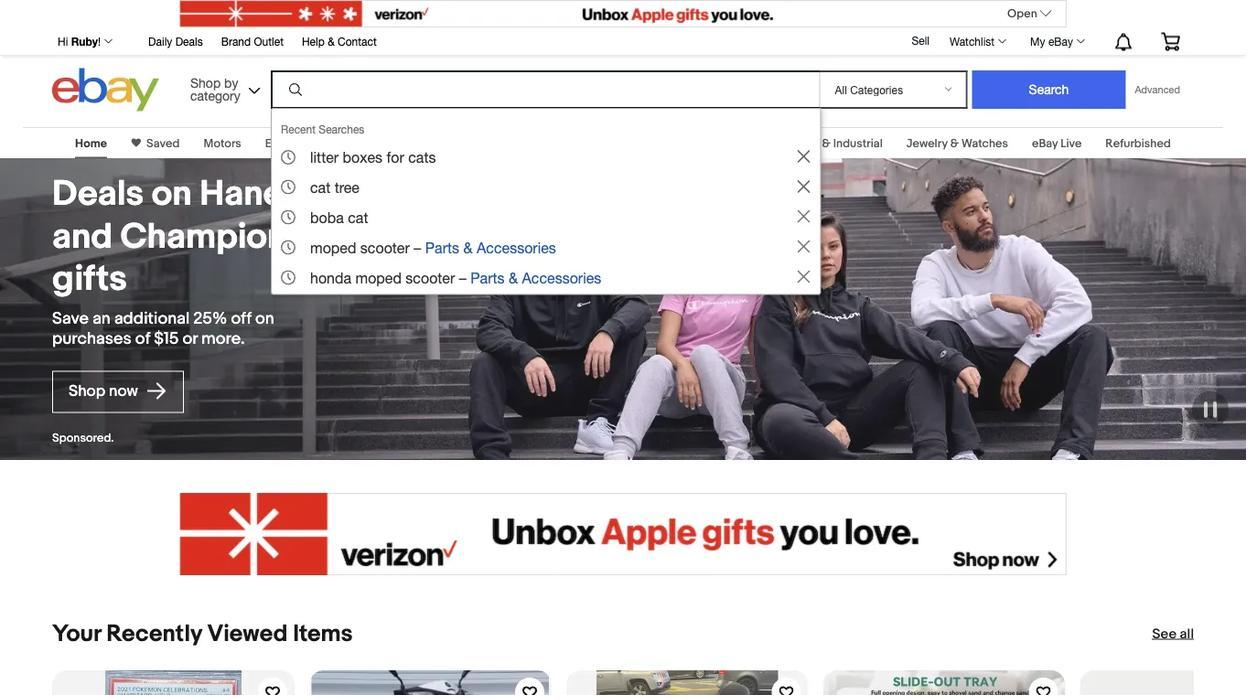 Task type: describe. For each thing, give the bounding box(es) containing it.
cat tree
[[310, 179, 360, 196]]

litter boxes for cats link
[[274, 142, 819, 172]]

boba
[[310, 209, 344, 226]]

shop now
[[69, 382, 142, 401]]

shop for shop now
[[69, 382, 105, 401]]

1 advertisement region from the top
[[179, 0, 1067, 27]]

and
[[52, 216, 113, 258]]

hi
[[58, 35, 68, 48]]

refurbished link
[[1106, 136, 1172, 151]]

brand
[[221, 35, 251, 48]]

& for help
[[328, 35, 335, 48]]

brand outlet link
[[221, 32, 284, 52]]

off
[[231, 309, 252, 329]]

motors
[[204, 136, 242, 151]]

1 vertical spatial cat
[[348, 209, 368, 226]]

list box containing litter boxes for cats
[[271, 108, 822, 295]]

recent
[[281, 123, 316, 135]]

industrial
[[834, 136, 883, 151]]

brand outlet
[[221, 35, 284, 48]]

account navigation
[[48, 27, 1195, 56]]

deals inside "deals on hanes and champion gifts save an additional 25% off on purchases of $15 or more."
[[52, 173, 144, 216]]

– for moped scooter
[[414, 239, 421, 256]]

banner containing litter boxes for cats
[[48, 27, 1195, 295]]

– for honda moped scooter
[[459, 270, 467, 286]]

all
[[1180, 626, 1195, 643]]

daily
[[148, 35, 172, 48]]

refurbished
[[1106, 136, 1172, 151]]

sponsored.
[[52, 432, 114, 446]]

daily deals
[[148, 35, 203, 48]]

deals on hanes and champion gifts main content
[[0, 116, 1247, 696]]

motors link
[[204, 136, 242, 151]]

litter boxes for cats
[[310, 149, 436, 166]]

$15
[[154, 329, 179, 349]]

for
[[387, 149, 404, 166]]

viewed
[[207, 620, 288, 649]]

jewelry
[[907, 136, 948, 151]]

live
[[1061, 136, 1082, 151]]

tree
[[335, 179, 360, 196]]

business & industrial link
[[772, 136, 883, 151]]

open button
[[1001, 4, 1064, 24]]

save
[[52, 309, 89, 329]]

my ebay
[[1031, 35, 1074, 48]]

& for business
[[823, 136, 831, 151]]

0 vertical spatial on
[[152, 173, 192, 216]]

recent searches
[[281, 123, 365, 135]]

see all link
[[1153, 625, 1195, 644]]

ebay inside deals on hanes and champion gifts main content
[[1033, 136, 1058, 151]]

champion
[[120, 216, 287, 258]]

business & industrial
[[772, 136, 883, 151]]

shop for shop by category
[[190, 75, 221, 90]]

outlet
[[254, 35, 284, 48]]

my ebay link
[[1021, 30, 1094, 52]]

jewelry & watches link
[[907, 136, 1009, 151]]

moped scooter
[[310, 239, 410, 256]]

watchlist link
[[940, 30, 1015, 52]]

see
[[1153, 626, 1177, 643]]

watchlist
[[950, 35, 995, 48]]

cats
[[409, 149, 436, 166]]

searches
[[319, 123, 365, 135]]

advanced link
[[1126, 71, 1190, 108]]

additional
[[114, 309, 190, 329]]

now
[[109, 382, 138, 401]]

business
[[772, 136, 820, 151]]



Task type: locate. For each thing, give the bounding box(es) containing it.
– parts & accessories for honda moped scooter
[[459, 270, 602, 286]]

gifts
[[52, 259, 127, 301]]

& for jewelry
[[951, 136, 959, 151]]

sell
[[912, 34, 930, 47]]

advertisement region inside deals on hanes and champion gifts main content
[[179, 493, 1067, 576]]

shop inside deals on hanes and champion gifts main content
[[69, 382, 105, 401]]

list box
[[271, 108, 822, 295]]

1 horizontal spatial –
[[459, 270, 467, 286]]

1 vertical spatial on
[[255, 309, 274, 329]]

0 vertical spatial shop
[[190, 75, 221, 90]]

None submit
[[973, 70, 1126, 109]]

1 vertical spatial – parts & accessories
[[459, 270, 602, 286]]

ebay right my
[[1049, 35, 1074, 48]]

banner
[[48, 27, 1195, 295]]

1 vertical spatial scooter
[[406, 270, 455, 286]]

1 vertical spatial accessories
[[522, 270, 602, 286]]

ruby
[[71, 35, 98, 48]]

shop inside shop by category
[[190, 75, 221, 90]]

jewelry & watches
[[907, 136, 1009, 151]]

& inside account navigation
[[328, 35, 335, 48]]

recently
[[106, 620, 202, 649]]

1 vertical spatial –
[[459, 270, 467, 286]]

see all
[[1153, 626, 1195, 643]]

boba cat link
[[274, 202, 819, 232]]

0 vertical spatial moped
[[310, 239, 356, 256]]

accessories for honda moped scooter
[[522, 270, 602, 286]]

shop by category
[[190, 75, 240, 103]]

advertisement region
[[179, 0, 1067, 27], [179, 493, 1067, 576]]

0 horizontal spatial –
[[414, 239, 421, 256]]

deals on hanes and champion gifts save an additional 25% off on purchases of $15 or more.
[[52, 173, 302, 349]]

purchases
[[52, 329, 132, 349]]

more.
[[201, 329, 245, 349]]

an
[[93, 309, 111, 329]]

scooter down moped scooter
[[406, 270, 455, 286]]

– parts & accessories for moped scooter
[[414, 239, 556, 256]]

0 vertical spatial scooter
[[361, 239, 410, 256]]

parts
[[425, 239, 460, 256], [471, 270, 505, 286]]

ebay left live
[[1033, 136, 1058, 151]]

0 horizontal spatial deals
[[52, 173, 144, 216]]

25%
[[193, 309, 227, 329]]

moped up honda
[[310, 239, 356, 256]]

parts down "boba cat" link
[[471, 270, 505, 286]]

open
[[1008, 7, 1038, 21]]

0 vertical spatial –
[[414, 239, 421, 256]]

parts up honda moped scooter
[[425, 239, 460, 256]]

watches
[[962, 136, 1009, 151]]

&
[[328, 35, 335, 48], [823, 136, 831, 151], [951, 136, 959, 151], [464, 239, 473, 256], [509, 270, 518, 286]]

1 vertical spatial moped
[[356, 270, 402, 286]]

honda moped scooter
[[310, 270, 455, 286]]

help
[[302, 35, 325, 48]]

– right honda moped scooter
[[459, 270, 467, 286]]

– up honda moped scooter
[[414, 239, 421, 256]]

contact
[[338, 35, 377, 48]]

help & contact
[[302, 35, 377, 48]]

0 horizontal spatial cat
[[310, 179, 331, 196]]

on down saved
[[152, 173, 192, 216]]

your
[[52, 620, 101, 649]]

boxes
[[343, 149, 383, 166]]

1 horizontal spatial shop
[[190, 75, 221, 90]]

deals right the daily
[[175, 35, 203, 48]]

scooter
[[361, 239, 410, 256], [406, 270, 455, 286]]

shop
[[190, 75, 221, 90], [69, 382, 105, 401]]

parts for honda moped scooter
[[471, 270, 505, 286]]

0 vertical spatial advertisement region
[[179, 0, 1067, 27]]

deals inside account navigation
[[175, 35, 203, 48]]

shop left now at left
[[69, 382, 105, 401]]

– parts & accessories
[[414, 239, 556, 256], [459, 270, 602, 286]]

cat tree link
[[274, 172, 819, 202]]

cat left tree
[[310, 179, 331, 196]]

daily deals link
[[148, 32, 203, 52]]

electronics
[[265, 136, 326, 151]]

1 vertical spatial ebay
[[1033, 136, 1058, 151]]

0 vertical spatial – parts & accessories
[[414, 239, 556, 256]]

saved
[[147, 136, 180, 151]]

your recently viewed items link
[[52, 620, 353, 649]]

accessories
[[477, 239, 556, 256], [522, 270, 602, 286]]

1 vertical spatial parts
[[471, 270, 505, 286]]

0 vertical spatial accessories
[[477, 239, 556, 256]]

cat
[[310, 179, 331, 196], [348, 209, 368, 226]]

0 vertical spatial parts
[[425, 239, 460, 256]]

ebay inside my ebay link
[[1049, 35, 1074, 48]]

1 horizontal spatial on
[[255, 309, 274, 329]]

1 horizontal spatial deals
[[175, 35, 203, 48]]

parts for moped scooter
[[425, 239, 460, 256]]

shop left by
[[190, 75, 221, 90]]

0 vertical spatial ebay
[[1049, 35, 1074, 48]]

!
[[98, 35, 101, 48]]

saved link
[[141, 136, 180, 151]]

moped down moped scooter
[[356, 270, 402, 286]]

electronics link
[[265, 136, 326, 151]]

shop by category button
[[182, 68, 265, 108]]

0 vertical spatial cat
[[310, 179, 331, 196]]

by
[[224, 75, 238, 90]]

cat up moped scooter
[[348, 209, 368, 226]]

advanced
[[1136, 84, 1181, 96]]

scooter up honda moped scooter
[[361, 239, 410, 256]]

ebay live
[[1033, 136, 1082, 151]]

deals
[[175, 35, 203, 48], [52, 173, 144, 216]]

0 horizontal spatial on
[[152, 173, 192, 216]]

home
[[75, 136, 107, 151]]

1 horizontal spatial parts
[[471, 270, 505, 286]]

boba cat
[[310, 209, 368, 226]]

category
[[190, 88, 240, 103]]

or
[[183, 329, 198, 349]]

on
[[152, 173, 192, 216], [255, 309, 274, 329]]

1 vertical spatial shop
[[69, 382, 105, 401]]

my
[[1031, 35, 1046, 48]]

accessories for moped scooter
[[477, 239, 556, 256]]

honda
[[310, 270, 352, 286]]

ebay live link
[[1033, 136, 1082, 151]]

Search for anything text field
[[274, 72, 816, 107]]

1 vertical spatial deals
[[52, 173, 144, 216]]

of
[[135, 329, 150, 349]]

your recently viewed items
[[52, 620, 353, 649]]

deals up and
[[52, 173, 144, 216]]

ebay
[[1049, 35, 1074, 48], [1033, 136, 1058, 151]]

1 horizontal spatial cat
[[348, 209, 368, 226]]

0 horizontal spatial parts
[[425, 239, 460, 256]]

hanes
[[200, 173, 302, 216]]

help & contact link
[[302, 32, 377, 52]]

0 horizontal spatial shop
[[69, 382, 105, 401]]

2 advertisement region from the top
[[179, 493, 1067, 576]]

sell link
[[904, 34, 938, 47]]

your shopping cart image
[[1161, 32, 1182, 51]]

items
[[293, 620, 353, 649]]

0 vertical spatial deals
[[175, 35, 203, 48]]

hi ruby !
[[58, 35, 101, 48]]

on right off
[[255, 309, 274, 329]]

litter
[[310, 149, 339, 166]]

1 vertical spatial advertisement region
[[179, 493, 1067, 576]]

–
[[414, 239, 421, 256], [459, 270, 467, 286]]



Task type: vqa. For each thing, say whether or not it's contained in the screenshot.
eBay within the ACCOUNT navigation
yes



